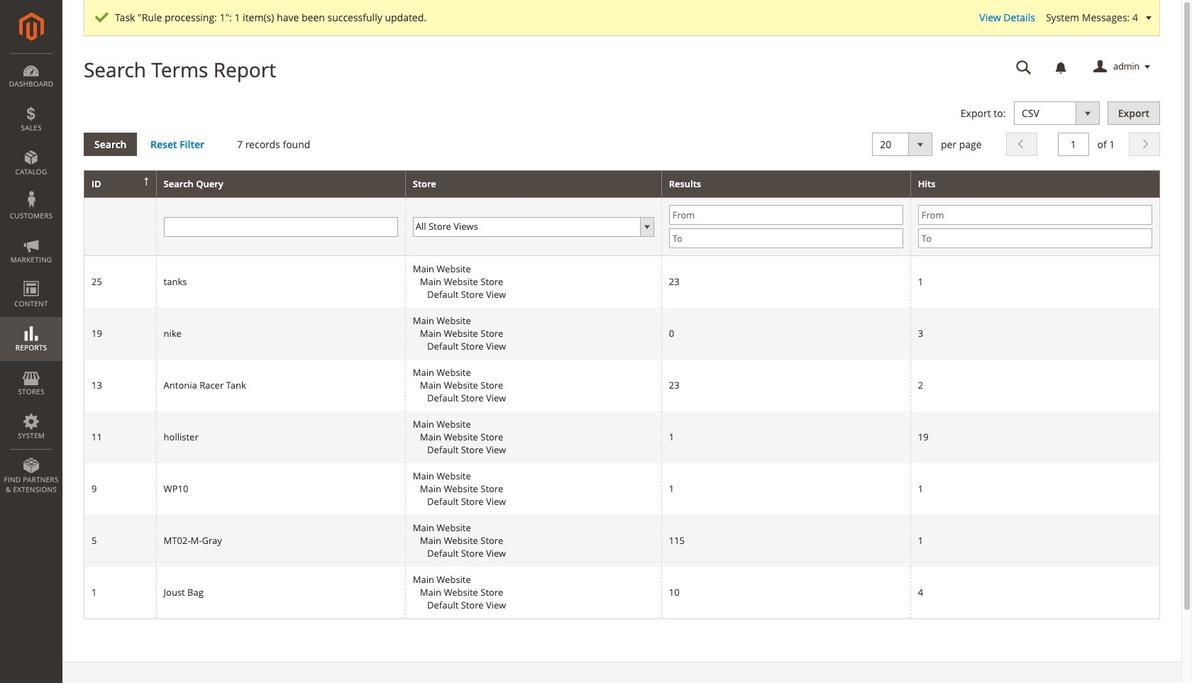 Task type: vqa. For each thing, say whether or not it's contained in the screenshot.
Menu Bar
yes



Task type: locate. For each thing, give the bounding box(es) containing it.
1 to text field from the left
[[669, 229, 903, 249]]

To text field
[[669, 229, 903, 249], [918, 229, 1152, 249]]

magento admin panel image
[[19, 12, 44, 41]]

menu bar
[[0, 53, 62, 502]]

1 horizontal spatial to text field
[[918, 229, 1152, 249]]

From text field
[[918, 205, 1152, 225]]

to text field down from text field
[[918, 229, 1152, 249]]

None text field
[[1006, 55, 1042, 79], [1058, 132, 1089, 156], [164, 217, 398, 237], [1006, 55, 1042, 79], [1058, 132, 1089, 156], [164, 217, 398, 237]]

to text field for from text field
[[918, 229, 1152, 249]]

2 to text field from the left
[[918, 229, 1152, 249]]

0 horizontal spatial to text field
[[669, 229, 903, 249]]

to text field down from text box
[[669, 229, 903, 249]]

From text field
[[669, 205, 903, 225]]



Task type: describe. For each thing, give the bounding box(es) containing it.
to text field for from text box
[[669, 229, 903, 249]]



